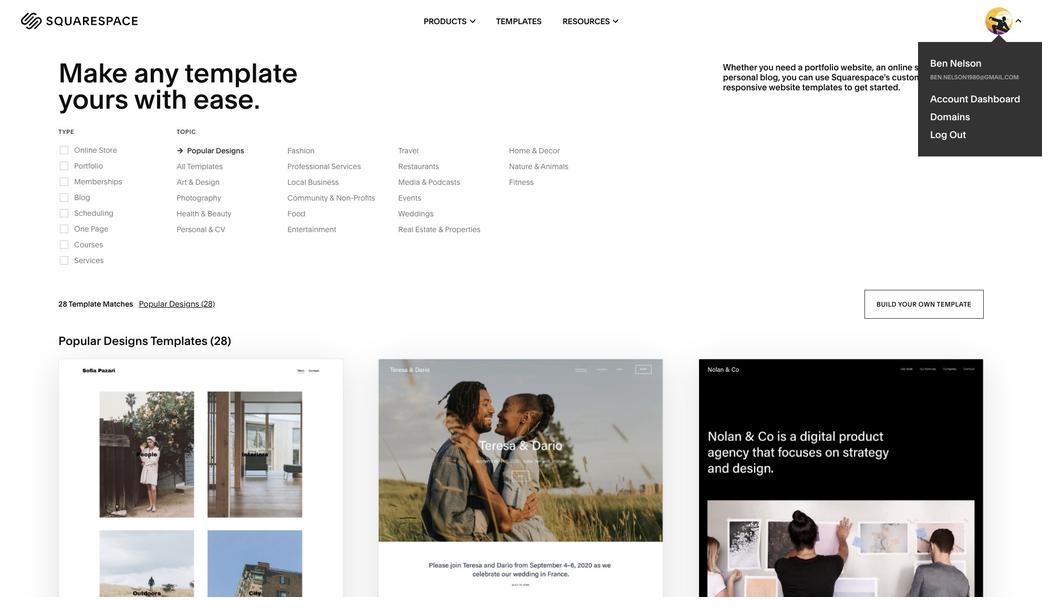 Task type: describe. For each thing, give the bounding box(es) containing it.
store,
[[915, 62, 938, 72]]

start for preview dario
[[468, 528, 499, 540]]

estate
[[416, 225, 437, 234]]

decor
[[539, 146, 560, 155]]

start for preview nolan
[[786, 528, 817, 540]]

own
[[919, 300, 936, 308]]

1 a from the left
[[799, 62, 803, 72]]

memberships
[[74, 177, 122, 187]]

designs for popular designs (28)
[[169, 299, 200, 309]]

personal
[[177, 225, 207, 234]]

designs for popular designs templates ( 28 )
[[104, 334, 148, 348]]

& for beauty
[[201, 209, 206, 219]]

template inside make any template yours with ease.
[[185, 57, 298, 89]]

account dashboard
[[931, 93, 1021, 105]]

products button
[[424, 0, 476, 42]]

portfolio
[[74, 161, 103, 171]]

ben
[[931, 57, 949, 69]]

blog,
[[761, 72, 781, 83]]

)
[[228, 334, 231, 348]]

ease.
[[194, 83, 260, 116]]

get
[[855, 82, 868, 93]]

1 horizontal spatial services
[[332, 162, 361, 171]]

popular for popular designs templates ( 28 )
[[59, 334, 101, 348]]

squarespace logo link
[[21, 13, 221, 29]]

start for preview pazari
[[145, 522, 177, 534]]

preview for preview dario
[[481, 549, 527, 561]]

preview for preview nolan
[[799, 549, 845, 561]]

responsive
[[724, 82, 768, 93]]

entertainment link
[[288, 225, 347, 234]]

non-
[[336, 193, 354, 203]]

build
[[877, 300, 897, 308]]

nolan element
[[699, 359, 984, 598]]

media & podcasts
[[399, 178, 461, 187]]

entertainment
[[288, 225, 337, 234]]

build your own template button
[[865, 290, 984, 319]]

local business link
[[288, 178, 350, 187]]

popular for popular designs (28)
[[139, 299, 167, 309]]

or
[[940, 62, 948, 72]]

community & non-profits link
[[288, 193, 386, 203]]

with for start with nolan
[[820, 528, 847, 540]]

my favorites
[[936, 126, 984, 134]]

art
[[177, 178, 187, 187]]

0 horizontal spatial 28
[[59, 300, 67, 309]]

fashion
[[288, 146, 315, 155]]

page
[[91, 224, 108, 234]]

account
[[931, 93, 969, 105]]

use
[[816, 72, 830, 83]]

nature & animals
[[510, 162, 569, 171]]

to
[[845, 82, 853, 93]]

courses
[[74, 240, 103, 250]]

can
[[799, 72, 814, 83]]

with for start with dario
[[502, 528, 528, 540]]

preview pazari
[[158, 543, 244, 555]]

& for decor
[[533, 146, 537, 155]]

blog
[[74, 193, 90, 202]]

popular designs (28) link
[[139, 299, 215, 309]]

customizable
[[893, 72, 946, 83]]

with inside make any template yours with ease.
[[134, 83, 187, 116]]

properties
[[445, 225, 481, 234]]

fitness link
[[510, 178, 545, 187]]

dashboard
[[971, 93, 1021, 105]]

pazari element
[[59, 359, 344, 598]]

professional
[[288, 162, 330, 171]]

need
[[776, 62, 797, 72]]

1 vertical spatial dario
[[529, 549, 562, 561]]

weddings link
[[399, 209, 445, 219]]

nolan inside preview nolan link
[[847, 549, 885, 561]]

profits
[[354, 193, 375, 203]]

domains
[[931, 111, 971, 123]]

one
[[74, 224, 89, 234]]

28 template matches
[[59, 300, 133, 309]]

events
[[399, 193, 422, 203]]

local business
[[288, 178, 339, 187]]

personal & cv
[[177, 225, 226, 234]]

start with nolan
[[786, 528, 887, 540]]

1 horizontal spatial you
[[783, 72, 797, 83]]

any
[[134, 57, 178, 89]]

real estate & properties
[[399, 225, 481, 234]]

0 horizontal spatial services
[[74, 256, 104, 265]]

real
[[399, 225, 414, 234]]

popular designs
[[187, 146, 244, 155]]

website,
[[841, 62, 875, 72]]

events link
[[399, 193, 432, 203]]

popular designs link
[[177, 146, 244, 155]]

personal
[[724, 72, 759, 83]]

popular designs templates ( 28 )
[[59, 334, 231, 348]]

online
[[889, 62, 913, 72]]

community & non-profits
[[288, 193, 375, 203]]

0 horizontal spatial you
[[760, 62, 774, 72]]

preview nolan link
[[799, 541, 885, 570]]

local
[[288, 178, 306, 187]]

log out link
[[931, 129, 967, 141]]

domains link
[[931, 111, 1031, 123]]

& for podcasts
[[422, 178, 427, 187]]

dario image
[[379, 359, 664, 598]]

favorites
[[948, 126, 984, 134]]

my
[[936, 126, 946, 134]]

an
[[877, 62, 887, 72]]



Task type: vqa. For each thing, say whether or not it's contained in the screenshot.
over.
no



Task type: locate. For each thing, give the bounding box(es) containing it.
2 vertical spatial designs
[[104, 334, 148, 348]]

weddings
[[399, 209, 434, 219]]

you left can
[[783, 72, 797, 83]]

resources button
[[563, 0, 619, 42]]

1 vertical spatial popular
[[139, 299, 167, 309]]

1 vertical spatial templates
[[187, 162, 223, 171]]

2 horizontal spatial start
[[786, 528, 817, 540]]

your
[[899, 300, 918, 308]]

topic
[[177, 128, 196, 136]]

online store
[[74, 146, 117, 155]]

nolan down start with nolan
[[847, 549, 885, 561]]

template
[[69, 300, 101, 309]]

art & design
[[177, 178, 220, 187]]

nolan
[[849, 528, 887, 540], [847, 549, 885, 561]]

0 vertical spatial pazari
[[209, 522, 246, 534]]

0 vertical spatial templates
[[497, 16, 542, 26]]

real estate & properties link
[[399, 225, 491, 234]]

squarespace logo image
[[21, 13, 138, 29]]

preview down start with nolan
[[799, 549, 845, 561]]

food link
[[288, 209, 316, 219]]

1 horizontal spatial designs
[[169, 299, 200, 309]]

home
[[510, 146, 531, 155]]

0 horizontal spatial start
[[145, 522, 177, 534]]

0 horizontal spatial designs
[[104, 334, 148, 348]]

travel link
[[399, 146, 429, 155]]

pazari up preview pazari
[[209, 522, 246, 534]]

dario
[[531, 528, 564, 540], [529, 549, 562, 561]]

1 vertical spatial services
[[74, 256, 104, 265]]

dario inside button
[[531, 528, 564, 540]]

professional services
[[288, 162, 361, 171]]

preview nolan
[[799, 549, 885, 561]]

services down courses
[[74, 256, 104, 265]]

design
[[195, 178, 220, 187]]

28 down (28)
[[214, 334, 228, 348]]

store
[[99, 146, 117, 155]]

& right nature
[[535, 162, 540, 171]]

a right need
[[799, 62, 803, 72]]

1 horizontal spatial preview
[[481, 549, 527, 561]]

1 vertical spatial pazari
[[207, 543, 244, 555]]

nolan up the preview nolan in the bottom of the page
[[849, 528, 887, 540]]

& right "health"
[[201, 209, 206, 219]]

health
[[177, 209, 199, 219]]

with up preview dario
[[502, 528, 528, 540]]

start with pazari
[[145, 522, 246, 534]]

dario element
[[379, 359, 664, 598]]

scheduling
[[74, 209, 114, 218]]

& right the home
[[533, 146, 537, 155]]

designs up the all templates link
[[216, 146, 244, 155]]

0 vertical spatial services
[[332, 162, 361, 171]]

squarespace's
[[832, 72, 891, 83]]

& for animals
[[535, 162, 540, 171]]

nolan inside start with nolan button
[[849, 528, 887, 540]]

services up business
[[332, 162, 361, 171]]

&
[[533, 146, 537, 155], [535, 162, 540, 171], [189, 178, 194, 187], [422, 178, 427, 187], [330, 193, 335, 203], [201, 209, 206, 219], [209, 225, 213, 234], [439, 225, 444, 234]]

ben nelson ben.nelson1980@gmail.com
[[931, 57, 1020, 81]]

make
[[59, 57, 128, 89]]

preview
[[158, 543, 204, 555], [481, 549, 527, 561], [799, 549, 845, 561]]

nolan image
[[699, 359, 984, 598]]

designs down matches
[[104, 334, 148, 348]]

with for start with pazari
[[179, 522, 206, 534]]

with up "topic" on the left of page
[[134, 83, 187, 116]]

start inside button
[[145, 522, 177, 534]]

2 vertical spatial templates
[[151, 334, 208, 348]]

2 horizontal spatial preview
[[799, 549, 845, 561]]

2 vertical spatial popular
[[59, 334, 101, 348]]

1 horizontal spatial start
[[468, 528, 499, 540]]

start with nolan button
[[786, 520, 898, 549]]

preview pazari link
[[158, 535, 244, 564]]

popular right matches
[[139, 299, 167, 309]]

preview dario link
[[481, 541, 562, 570]]

designs left (28)
[[169, 299, 200, 309]]

1 horizontal spatial template
[[938, 300, 972, 308]]

fitness
[[510, 178, 534, 187]]

one page
[[74, 224, 108, 234]]

0 vertical spatial 28
[[59, 300, 67, 309]]

restaurants link
[[399, 162, 450, 171]]

0 vertical spatial popular
[[187, 146, 214, 155]]

with
[[134, 83, 187, 116], [179, 522, 206, 534], [502, 528, 528, 540], [820, 528, 847, 540]]

& for non-
[[330, 193, 335, 203]]

28 left 'template' at the left of the page
[[59, 300, 67, 309]]

designs for popular designs
[[216, 146, 244, 155]]

0 horizontal spatial preview
[[158, 543, 204, 555]]

business
[[308, 178, 339, 187]]

all
[[177, 162, 186, 171]]

1 vertical spatial nolan
[[847, 549, 885, 561]]

with up preview pazari
[[179, 522, 206, 534]]

with up the preview nolan in the bottom of the page
[[820, 528, 847, 540]]

home & decor
[[510, 146, 560, 155]]

& right art
[[189, 178, 194, 187]]

popular up all templates
[[187, 146, 214, 155]]

products
[[424, 16, 467, 26]]

& right media
[[422, 178, 427, 187]]

start up preview dario
[[468, 528, 499, 540]]

start with pazari button
[[145, 514, 257, 543]]

& for cv
[[209, 225, 213, 234]]

photography
[[177, 193, 221, 203]]

online
[[74, 146, 97, 155]]

portfolio
[[805, 62, 840, 72]]

dario up preview dario
[[531, 528, 564, 540]]

dario down start with dario
[[529, 549, 562, 561]]

pazari inside button
[[209, 522, 246, 534]]

templates
[[803, 82, 843, 93]]

popular down 'template' at the left of the page
[[59, 334, 101, 348]]

nature & animals link
[[510, 162, 580, 171]]

preview for preview pazari
[[158, 543, 204, 555]]

1 horizontal spatial popular
[[139, 299, 167, 309]]

2 horizontal spatial popular
[[187, 146, 214, 155]]

nature
[[510, 162, 533, 171]]

professional services link
[[288, 162, 372, 171]]

with inside button
[[179, 522, 206, 534]]

pazari down start with pazari
[[207, 543, 244, 555]]

a right or
[[950, 62, 955, 72]]

health & beauty link
[[177, 209, 242, 219]]

media & podcasts link
[[399, 178, 471, 187]]

0 horizontal spatial a
[[799, 62, 803, 72]]

whether
[[724, 62, 758, 72]]

1 horizontal spatial a
[[950, 62, 955, 72]]

1 vertical spatial designs
[[169, 299, 200, 309]]

28
[[59, 300, 67, 309], [214, 334, 228, 348]]

0 vertical spatial designs
[[216, 146, 244, 155]]

photography link
[[177, 193, 232, 203]]

0 vertical spatial dario
[[531, 528, 564, 540]]

1 vertical spatial 28
[[214, 334, 228, 348]]

template
[[185, 57, 298, 89], [938, 300, 972, 308]]

& for design
[[189, 178, 194, 187]]

a
[[799, 62, 803, 72], [950, 62, 955, 72]]

podcasts
[[429, 178, 461, 187]]

media
[[399, 178, 420, 187]]

you
[[760, 62, 774, 72], [783, 72, 797, 83]]

preview down start with dario
[[481, 549, 527, 561]]

pazari image
[[59, 359, 344, 598]]

and
[[948, 72, 964, 83]]

home & decor link
[[510, 146, 571, 155]]

0 vertical spatial template
[[185, 57, 298, 89]]

log
[[931, 129, 948, 141]]

preview dario
[[481, 549, 562, 561]]

website
[[769, 82, 801, 93]]

0 horizontal spatial popular
[[59, 334, 101, 348]]

2 horizontal spatial designs
[[216, 146, 244, 155]]

started.
[[870, 82, 901, 93]]

you left need
[[760, 62, 774, 72]]

beauty
[[208, 209, 232, 219]]

start up the preview nolan in the bottom of the page
[[786, 528, 817, 540]]

start with dario
[[468, 528, 564, 540]]

log out
[[931, 129, 967, 141]]

start
[[145, 522, 177, 534], [468, 528, 499, 540], [786, 528, 817, 540]]

2 a from the left
[[950, 62, 955, 72]]

0 vertical spatial nolan
[[849, 528, 887, 540]]

account dashboard link
[[931, 93, 1031, 105]]

cv
[[215, 225, 226, 234]]

& left non-
[[330, 193, 335, 203]]

1 horizontal spatial 28
[[214, 334, 228, 348]]

popular for popular designs
[[187, 146, 214, 155]]

resources
[[563, 16, 611, 26]]

preview down start with pazari
[[158, 543, 204, 555]]

& right estate
[[439, 225, 444, 234]]

community
[[288, 193, 328, 203]]

1 vertical spatial template
[[938, 300, 972, 308]]

template inside build your own template button
[[938, 300, 972, 308]]

& left cv
[[209, 225, 213, 234]]

start up preview pazari
[[145, 522, 177, 534]]

templates
[[497, 16, 542, 26], [187, 162, 223, 171], [151, 334, 208, 348]]

0 horizontal spatial template
[[185, 57, 298, 89]]



